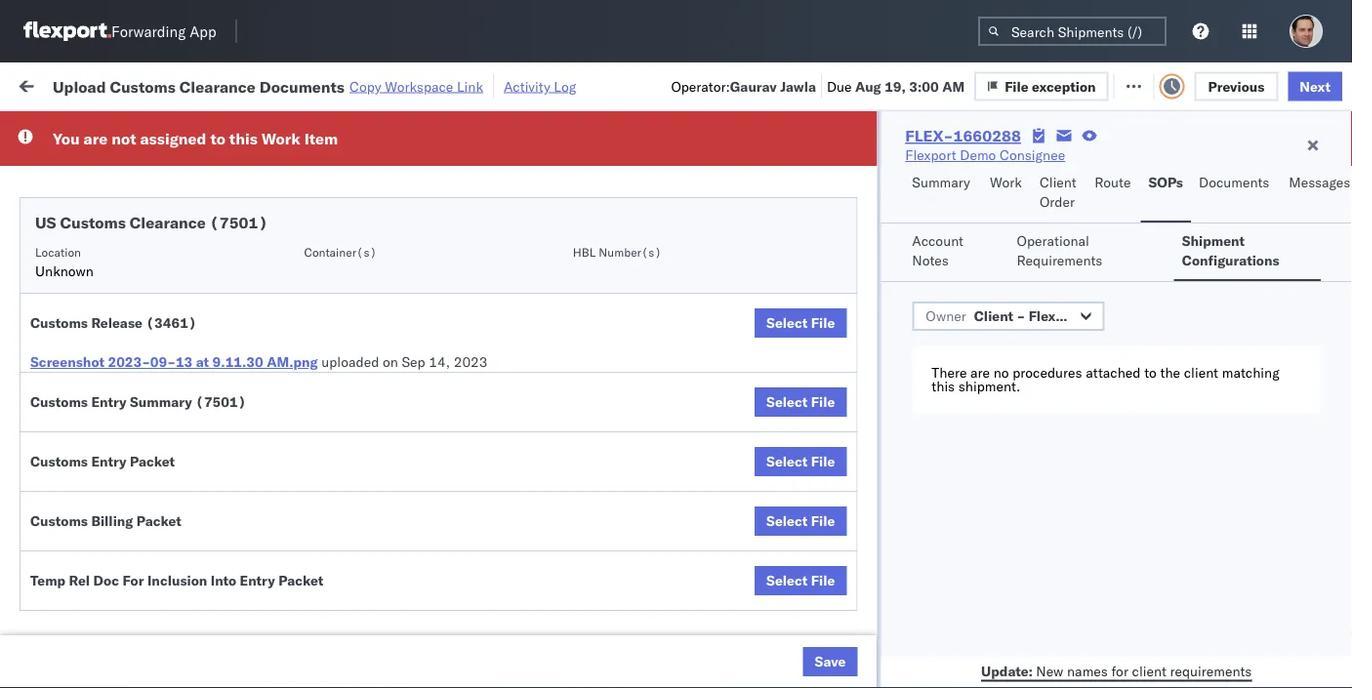Task type: describe. For each thing, give the bounding box(es) containing it.
est, for upload customs clearance documents link
[[372, 281, 401, 298]]

1911408
[[1120, 410, 1179, 427]]

mbl inside button
[[1330, 160, 1352, 174]]

1 integration test account - western digital from the top
[[851, 195, 1114, 212]]

confirm delivery
[[45, 494, 148, 512]]

0 horizontal spatial on
[[383, 353, 398, 370]]

feb for upload proof of delivery link
[[413, 538, 437, 555]]

pm up 3:00 pm est, feb 20, 2023
[[347, 238, 369, 255]]

(3461)
[[146, 314, 197, 331]]

workspace
[[385, 78, 453, 95]]

from for 'schedule pickup from los angeles, ca' link for flexport
[[152, 614, 180, 631]]

2 integration test account - western digital from the top
[[851, 238, 1114, 255]]

route
[[1095, 174, 1131, 191]]

0 vertical spatial upload
[[53, 76, 106, 96]]

client for client name
[[724, 160, 756, 174]]

this inside matching this shipment.
[[932, 378, 955, 395]]

schedule pickup from los angeles, ca button for flexport demo consignee
[[45, 613, 277, 654]]

maeu1234567 for schedule delivery appointment
[[1203, 366, 1301, 383]]

schedule delivery appointment for 2:59 am est, feb 17, 2023
[[45, 151, 240, 168]]

feb up 3:00 pm est, feb 20, 2023
[[405, 238, 429, 255]]

numbers
[[1203, 167, 1251, 182]]

1 mbl from the top
[[1330, 152, 1352, 169]]

snooze
[[529, 160, 568, 174]]

schedule pickup from los angeles international airport link
[[45, 183, 277, 222]]

pm for upload customs clearance documents
[[347, 281, 369, 298]]

new
[[1036, 662, 1063, 679]]

us customs clearance (7501)
[[35, 213, 268, 232]]

name
[[759, 160, 790, 174]]

gaurav
[[730, 77, 777, 94]]

1 vertical spatial summary
[[130, 393, 192, 411]]

procedures
[[1013, 364, 1082, 381]]

4 ca from the top
[[45, 590, 63, 607]]

flex-1911408
[[1078, 410, 1179, 427]]

: for snoozed
[[449, 121, 453, 136]]

international
[[45, 204, 124, 221]]

2 schedule pickup from los angeles, ca from the top
[[45, 571, 263, 607]]

into
[[211, 572, 236, 589]]

1 vertical spatial at
[[196, 353, 209, 370]]

pm for upload proof of delivery
[[356, 538, 377, 555]]

2:59 am est, feb 17, 2023
[[314, 152, 492, 169]]

2 mar from the top
[[406, 667, 432, 684]]

summary inside button
[[912, 174, 970, 191]]

3 resize handle column header from the left
[[564, 151, 588, 688]]

2 ocean fcl from the top
[[597, 667, 666, 684]]

work,
[[205, 121, 236, 136]]

consignee button
[[842, 155, 1017, 175]]

not
[[111, 129, 136, 148]]

schedule pickup from los angeles, ca for honeywell
[[45, 313, 263, 349]]

llc
[[950, 152, 974, 169]]

ca for flexport demo consignee
[[45, 633, 63, 650]]

2 schedule delivery appointment from the top
[[45, 237, 240, 254]]

angeles, for honeywell - test account
[[209, 313, 263, 330]]

1 horizontal spatial on
[[486, 76, 501, 93]]

update: new names for client requirements
[[981, 662, 1252, 679]]

sep
[[402, 353, 425, 370]]

12:00
[[314, 538, 352, 555]]

owner button
[[912, 302, 1105, 331]]

2 digital from the top
[[1073, 238, 1114, 255]]

0 horizontal spatial client
[[1132, 662, 1167, 679]]

no
[[458, 121, 473, 136]]

work button
[[982, 165, 1032, 223]]

19,
[[885, 77, 906, 94]]

delivery inside 'button'
[[98, 494, 148, 512]]

feb for upload customs clearance documents link
[[405, 281, 429, 298]]

client name
[[724, 160, 790, 174]]

flex-1977428 for schedule pickup from los angeles, ca
[[1078, 324, 1179, 341]]

inclusion
[[147, 572, 207, 589]]

delivery inside button
[[145, 537, 196, 555]]

flexport inside 'link'
[[905, 146, 956, 164]]

air for schedule pickup from los angeles international airport
[[597, 195, 615, 212]]

air for upload proof of delivery
[[597, 538, 615, 555]]

upload customs clearance documents link
[[45, 269, 277, 308]]

ca for bookings test consignee
[[45, 418, 63, 435]]

update:
[[981, 662, 1033, 679]]

select file button for customs entry summary (7501)
[[755, 388, 847, 417]]

2 confirm pickup from los angeles, ca button from the top
[[45, 441, 277, 482]]

import
[[164, 76, 209, 93]]

1977428 for schedule pickup from los angeles, ca
[[1120, 324, 1179, 341]]

upload for proof
[[45, 537, 89, 555]]

previous button
[[1194, 72, 1278, 101]]

1 digital from the top
[[1073, 195, 1114, 212]]

17, for schedule delivery appointment
[[433, 152, 455, 169]]

batch
[[1243, 76, 1282, 93]]

1 schedule from the top
[[45, 151, 103, 168]]

187
[[457, 76, 482, 93]]

delivery down not
[[106, 151, 156, 168]]

0 vertical spatial this
[[229, 129, 258, 148]]

select file for temp rel doc for inclusion into entry packet
[[766, 572, 835, 589]]

entry for summary
[[91, 393, 127, 411]]

customs inside upload customs clearance documents
[[93, 270, 148, 287]]

for for ready
[[186, 121, 202, 136]]

los for 2nd the "confirm pickup from los angeles, ca" button from the top
[[176, 442, 198, 459]]

upload proof of delivery
[[45, 537, 196, 555]]

2 fcl from the top
[[641, 667, 666, 684]]

0 vertical spatial 3:00
[[909, 77, 939, 94]]

3 ca from the top
[[45, 461, 63, 478]]

pickup for first "confirm pickup from los angeles, ca" link from the bottom of the page
[[98, 442, 140, 459]]

select file for customs entry packet
[[766, 453, 835, 470]]

1 2:59 from the top
[[314, 152, 344, 169]]

assigned
[[140, 129, 206, 148]]

customs up location
[[60, 213, 126, 232]]

017
[[1330, 281, 1352, 298]]

consignee inside 'link'
[[1000, 146, 1065, 164]]

summary button
[[904, 165, 982, 223]]

actions
[[1294, 160, 1334, 174]]

copy workspace link button
[[350, 78, 483, 95]]

progress
[[304, 121, 353, 136]]

select for temp rel doc for inclusion into entry packet
[[766, 572, 808, 589]]

location
[[35, 245, 81, 259]]

778
[[367, 76, 392, 93]]

consignee inside button
[[851, 160, 907, 174]]

appointment for 2:59 am est, feb 17, 2023
[[160, 151, 240, 168]]

2 demu12 from the top
[[1302, 667, 1352, 684]]

los for second the "confirm pickup from los angeles, ca" button from the bottom
[[176, 399, 198, 416]]

snoozed
[[404, 121, 449, 136]]

ocean for flex-1977428
[[597, 367, 637, 384]]

message (10)
[[262, 76, 350, 93]]

are for there
[[970, 364, 990, 381]]

forwarding app
[[111, 22, 216, 41]]

Search Shipments (/) text field
[[978, 17, 1167, 46]]

risk
[[412, 76, 434, 93]]

3 schedule from the top
[[45, 237, 103, 254]]

1 demu12 from the top
[[1302, 624, 1352, 641]]

resize handle column header for client name
[[818, 151, 842, 688]]

requirements
[[1170, 662, 1252, 679]]

1 bicu1234565, demu12 from the top
[[1203, 624, 1352, 641]]

7 schedule from the top
[[45, 614, 103, 631]]

file for customs entry packet
[[811, 453, 835, 470]]

3 2:59 from the top
[[314, 624, 344, 641]]

flexport. image
[[23, 21, 111, 41]]

screenshot 2023-09-13 at 9.11.30 am.png link
[[30, 352, 318, 372]]

4 2:59 from the top
[[314, 667, 344, 684]]

2023-
[[108, 353, 150, 370]]

from for 2nd 'schedule pickup from los angeles, ca' link from the bottom
[[152, 571, 180, 588]]

0 vertical spatial at
[[396, 76, 408, 93]]

0 horizontal spatial to
[[210, 129, 225, 148]]

hbl number(s)
[[573, 245, 662, 259]]

--
[[1330, 667, 1347, 684]]

schedule delivery appointment for 10:30 pm est, feb 21, 2023
[[45, 366, 240, 383]]

1 3:30 from the top
[[314, 195, 344, 212]]

doc
[[93, 572, 119, 589]]

demo inside 'link'
[[960, 146, 996, 164]]

mbl button
[[1320, 155, 1352, 175]]

customs entry summary (7501)
[[30, 393, 246, 411]]

airport
[[128, 204, 171, 221]]

flex id
[[1047, 160, 1083, 174]]

0 horizontal spatial 3:00
[[314, 281, 344, 298]]

select for customs billing packet
[[766, 513, 808, 530]]

1 confirm pickup from los angeles, ca link from the top
[[45, 398, 277, 437]]

customs entry packet
[[30, 453, 175, 470]]

flex-1977428 for schedule delivery appointment
[[1078, 367, 1179, 384]]

flex-1988285
[[1078, 152, 1179, 169]]

shipment configurations button
[[1174, 224, 1321, 281]]

3 ocean from the top
[[597, 624, 637, 641]]

2 3:30 pm est, feb 17, 2023 from the top
[[314, 238, 491, 255]]

1 ocean fcl from the top
[[597, 624, 666, 641]]

2 bicu1234565, from the top
[[1203, 667, 1299, 684]]

from for schedule pickup from los angeles international airport link
[[152, 184, 180, 201]]

schedule pickup from los angeles, ca button for honeywell - test account
[[45, 312, 277, 353]]

2 air from the top
[[597, 238, 615, 255]]

are for you
[[84, 129, 108, 148]]

billing
[[91, 513, 133, 530]]

operator:
[[671, 77, 730, 94]]

1 vertical spatial work
[[261, 129, 300, 148]]

flex-2150210
[[1078, 281, 1179, 298]]

configurations
[[1182, 252, 1279, 269]]

work inside "button"
[[212, 76, 246, 93]]

import work
[[164, 76, 246, 93]]

schedule pickup from los angeles, ca link for flexport
[[45, 613, 277, 652]]

for for names
[[1111, 662, 1128, 679]]

est, for 2:59 am est, feb 17, 2023's schedule delivery appointment link
[[373, 152, 403, 169]]

1 vertical spatial to
[[1144, 364, 1157, 381]]

1 3:30 pm est, feb 17, 2023 from the top
[[314, 195, 491, 212]]

5 schedule from the top
[[45, 366, 103, 383]]

demu1232567
[[1203, 409, 1302, 426]]

work
[[56, 71, 106, 98]]

of
[[130, 537, 142, 555]]

select for customs entry summary (7501)
[[766, 393, 808, 411]]

ocean for flex-1911466
[[597, 667, 637, 684]]

1 bicu1234565, from the top
[[1203, 624, 1299, 641]]

7 resize handle column header from the left
[[1170, 151, 1193, 688]]

2 schedule pickup from los angeles, ca link from the top
[[45, 570, 277, 609]]

9.11.30
[[212, 353, 263, 370]]

previous
[[1208, 77, 1265, 94]]

13
[[176, 353, 193, 370]]

4 schedule from the top
[[45, 313, 103, 330]]

2150210
[[1120, 281, 1179, 298]]

est, for upload proof of delivery link
[[381, 538, 410, 555]]

from for honeywell 'schedule pickup from los angeles, ca' link
[[152, 313, 180, 330]]

1 mar from the top
[[406, 624, 432, 641]]

clearance for us customs clearance (7501)
[[130, 213, 206, 232]]

est, for schedule pickup from los angeles international airport link
[[372, 195, 401, 212]]

resize handle column header for mode
[[691, 151, 715, 688]]

1 confirm from the top
[[45, 399, 95, 416]]

2 confirm pickup from los angeles, ca link from the top
[[45, 441, 277, 480]]

select file button for customs release (3461)
[[755, 308, 847, 338]]

2 horizontal spatial documents
[[1199, 174, 1269, 191]]

next
[[1300, 77, 1331, 94]]

1 2:59 am est, mar 3, 2023 from the top
[[314, 624, 485, 641]]

ocean for flex-1988285
[[597, 152, 637, 169]]

file for customs release (3461)
[[811, 314, 835, 331]]

schedule delivery appointment link for 10:30 pm est, feb 21, 2023
[[45, 365, 240, 384]]

blocked,
[[239, 121, 288, 136]]

customs down the 'confirm delivery'
[[30, 513, 88, 530]]

clearance for upload customs clearance documents copy workspace link
[[179, 76, 256, 96]]

2 schedule delivery appointment button from the top
[[45, 236, 240, 257]]

operator: gaurav jawla
[[671, 77, 816, 94]]

resize handle column header for workitem
[[279, 151, 303, 688]]

status : ready for work, blocked, in progress
[[106, 121, 353, 136]]

upload customs clearance documents
[[45, 270, 214, 307]]

due aug 19, 3:00 am
[[827, 77, 965, 94]]

2001714
[[1120, 238, 1179, 255]]

upload for customs
[[45, 270, 89, 287]]

feb for 10:30 pm est, feb 21, 2023's schedule delivery appointment link
[[413, 367, 437, 384]]

2 vertical spatial 17,
[[432, 238, 453, 255]]



Task type: vqa. For each thing, say whether or not it's contained in the screenshot.
'from' corresponding to third Schedule Pickup from Los Angeles, CA link from the bottom of the page
no



Task type: locate. For each thing, give the bounding box(es) containing it.
1977428 down 2150210
[[1120, 324, 1179, 341]]

2 maeu1234567 from the top
[[1203, 366, 1301, 383]]

bicu1234565, left --
[[1203, 667, 1299, 684]]

1 western from the top
[[1019, 195, 1070, 212]]

file for customs billing packet
[[811, 513, 835, 530]]

appointment down (3461)
[[160, 366, 240, 383]]

1 vertical spatial confirm pickup from los angeles, ca link
[[45, 441, 277, 480]]

schedule delivery appointment link for 2:59 am est, feb 17, 2023
[[45, 150, 240, 169]]

feb for 2:59 am est, feb 17, 2023's schedule delivery appointment link
[[406, 152, 430, 169]]

import work button
[[157, 62, 254, 106]]

8 resize handle column header from the left
[[1296, 151, 1320, 688]]

flex-1977428 down 'flex-2150210'
[[1078, 324, 1179, 341]]

5 select file from the top
[[766, 572, 835, 589]]

are left not
[[84, 129, 108, 148]]

0 horizontal spatial at
[[196, 353, 209, 370]]

5 select file button from the top
[[755, 566, 847, 596]]

mode button
[[588, 155, 695, 175]]

shipment
[[1182, 232, 1245, 249]]

1 horizontal spatial for
[[1111, 662, 1128, 679]]

1 vertical spatial 3,
[[435, 667, 448, 684]]

1 vertical spatial packet
[[136, 513, 181, 530]]

6 schedule from the top
[[45, 571, 103, 588]]

otter left products,
[[851, 152, 883, 169]]

location unknown
[[35, 245, 94, 280]]

1 vertical spatial 2:59 am est, mar 3, 2023
[[314, 667, 485, 684]]

1 vertical spatial upload
[[45, 270, 89, 287]]

1 vertical spatial schedule delivery appointment
[[45, 237, 240, 254]]

pm down deadline
[[347, 195, 369, 212]]

0 vertical spatial 3,
[[435, 624, 448, 641]]

los down 13
[[176, 399, 198, 416]]

maeu1234567 up demu1232567
[[1203, 366, 1301, 383]]

5 resize handle column header from the left
[[818, 151, 842, 688]]

app
[[190, 22, 216, 41]]

1 resize handle column header from the left
[[279, 151, 303, 688]]

1 schedule pickup from los angeles, ca link from the top
[[45, 312, 277, 351]]

western up the operational
[[1019, 195, 1070, 212]]

1 vertical spatial (7501)
[[195, 393, 246, 411]]

client left name
[[724, 160, 756, 174]]

2 vertical spatial schedule delivery appointment
[[45, 366, 240, 383]]

select file button for customs billing packet
[[755, 507, 847, 536]]

6 resize handle column header from the left
[[1013, 151, 1037, 688]]

nyku9743990
[[1203, 151, 1299, 168]]

1 vertical spatial western
[[1019, 238, 1070, 255]]

pickup down for at left bottom
[[106, 614, 148, 631]]

activity log button
[[504, 74, 576, 98]]

14,
[[429, 353, 450, 370]]

0 vertical spatial entry
[[91, 393, 127, 411]]

pm down container(s)
[[347, 281, 369, 298]]

3 select from the top
[[766, 453, 808, 470]]

filtered by:
[[20, 120, 89, 137]]

are left no
[[970, 364, 990, 381]]

account inside button
[[912, 232, 964, 249]]

1 flex-1977428 from the top
[[1078, 324, 1179, 341]]

0 vertical spatial appointment
[[160, 151, 240, 168]]

schedule down proof
[[45, 571, 103, 588]]

schedule pickup from los angeles international airport button
[[45, 183, 277, 224]]

3:30 pm est, feb 17, 2023
[[314, 195, 491, 212], [314, 238, 491, 255]]

1 confirm pickup from los angeles, ca from the top
[[45, 399, 255, 435]]

flexport
[[905, 146, 956, 164], [724, 581, 775, 598], [724, 624, 775, 641], [724, 667, 775, 684]]

maeu1234567 for schedule pickup from los angeles, ca
[[1203, 323, 1301, 340]]

1 maeu1234567 from the top
[[1203, 323, 1301, 340]]

2 confirm pickup from los angeles, ca from the top
[[45, 442, 255, 478]]

1 horizontal spatial :
[[449, 121, 453, 136]]

documents button
[[1191, 165, 1281, 223]]

0 horizontal spatial otter
[[724, 152, 757, 169]]

summary down 09- in the bottom left of the page
[[130, 393, 192, 411]]

resize handle column header
[[279, 151, 303, 688], [496, 151, 519, 688], [564, 151, 588, 688], [691, 151, 715, 688], [818, 151, 842, 688], [1013, 151, 1037, 688], [1170, 151, 1193, 688], [1296, 151, 1320, 688], [1317, 151, 1340, 688]]

delivery down us customs clearance (7501)
[[106, 237, 156, 254]]

flex-2001714 button
[[1047, 233, 1183, 260], [1047, 233, 1183, 260]]

schedule down you
[[45, 151, 103, 168]]

packet for customs billing packet
[[136, 513, 181, 530]]

2 lcl from the top
[[641, 367, 665, 384]]

2 ca from the top
[[45, 418, 63, 435]]

id
[[1071, 160, 1083, 174]]

activity log
[[504, 78, 576, 95]]

1 select from the top
[[766, 314, 808, 331]]

confirm up the 'confirm delivery'
[[45, 442, 95, 459]]

0 vertical spatial mar
[[406, 624, 432, 641]]

schedule pickup from los angeles, ca up 09- in the bottom left of the page
[[45, 313, 263, 349]]

1 vertical spatial documents
[[1199, 174, 1269, 191]]

pickup down customs entry summary (7501)
[[98, 442, 140, 459]]

1 air from the top
[[597, 195, 615, 212]]

packet up of
[[136, 513, 181, 530]]

0 horizontal spatial are
[[84, 129, 108, 148]]

packet for customs entry packet
[[130, 453, 175, 470]]

from down temp rel doc for inclusion into entry packet
[[152, 614, 180, 631]]

0 vertical spatial on
[[486, 76, 501, 93]]

messages button
[[1281, 165, 1352, 223]]

4 air from the top
[[597, 538, 615, 555]]

schedule pickup from los angeles, ca button up 09- in the bottom left of the page
[[45, 312, 277, 353]]

summary down llc at the top of page
[[912, 174, 970, 191]]

1 vertical spatial schedule pickup from los angeles, ca
[[45, 571, 263, 607]]

from
[[152, 184, 180, 201], [152, 313, 180, 330], [144, 399, 173, 416], [144, 442, 173, 459], [152, 571, 180, 588], [152, 614, 180, 631]]

1 : from the left
[[140, 121, 143, 136]]

4 select from the top
[[766, 513, 808, 530]]

los left angeles
[[184, 184, 206, 201]]

packet down the 12:00
[[278, 572, 323, 589]]

0 vertical spatial fcl
[[641, 624, 666, 641]]

file for customs entry summary (7501)
[[811, 393, 835, 411]]

17, down snoozed : no at left
[[433, 152, 455, 169]]

confirm pickup from los angeles, ca down customs entry summary (7501)
[[45, 442, 255, 478]]

2 vertical spatial documents
[[45, 289, 116, 307]]

confirm for bookings test consignee
[[45, 494, 95, 512]]

0 vertical spatial schedule pickup from los angeles, ca button
[[45, 312, 277, 353]]

1 horizontal spatial summary
[[912, 174, 970, 191]]

2 confirm from the top
[[45, 442, 95, 459]]

0 horizontal spatial :
[[140, 121, 143, 136]]

confirm up customs billing packet
[[45, 494, 95, 512]]

client name button
[[715, 155, 822, 175]]

4 select file from the top
[[766, 513, 835, 530]]

1 vertical spatial entry
[[91, 453, 127, 470]]

los down inclusion
[[184, 614, 206, 631]]

at right 13
[[196, 353, 209, 370]]

from inside schedule pickup from los angeles international airport
[[152, 184, 180, 201]]

schedule down rel
[[45, 614, 103, 631]]

2 vertical spatial entry
[[240, 572, 275, 589]]

pickup down 2023-
[[98, 399, 140, 416]]

schedule pickup from los angeles, ca for flexport
[[45, 614, 263, 650]]

2 vertical spatial confirm
[[45, 494, 95, 512]]

0 vertical spatial 3:30
[[314, 195, 344, 212]]

flex-1911466 button
[[1047, 662, 1183, 688], [1047, 662, 1183, 688]]

1 vertical spatial schedule delivery appointment button
[[45, 236, 240, 257]]

los inside schedule pickup from los angeles international airport
[[184, 184, 206, 201]]

mbl up "maw"
[[1330, 160, 1352, 174]]

2 vertical spatial upload
[[45, 537, 89, 555]]

3 schedule pickup from los angeles, ca link from the top
[[45, 613, 277, 652]]

select for customs release (3461)
[[766, 314, 808, 331]]

confirm pickup from los angeles, ca down 09- in the bottom left of the page
[[45, 399, 255, 435]]

notes
[[912, 252, 949, 269]]

2 schedule pickup from los angeles, ca button from the top
[[45, 613, 277, 654]]

0 vertical spatial confirm pickup from los angeles, ca button
[[45, 398, 277, 439]]

1 schedule pickup from los angeles, ca from the top
[[45, 313, 263, 349]]

select
[[766, 314, 808, 331], [766, 393, 808, 411], [766, 453, 808, 470], [766, 513, 808, 530], [766, 572, 808, 589]]

resize handle column header for consignee
[[1013, 151, 1037, 688]]

3:00 down container(s)
[[314, 281, 344, 298]]

due
[[827, 77, 852, 94]]

2 1977428 from the top
[[1120, 367, 1179, 384]]

5 select from the top
[[766, 572, 808, 589]]

schedule delivery appointment button down us customs clearance (7501)
[[45, 236, 240, 257]]

schedule up international
[[45, 184, 103, 201]]

2 flex-1977428 from the top
[[1078, 367, 1179, 384]]

2 vertical spatial packet
[[278, 572, 323, 589]]

schedule pickup from los angeles, ca link down temp rel doc for inclusion into entry packet
[[45, 613, 277, 652]]

0 vertical spatial bicu1234565,
[[1203, 624, 1299, 641]]

est, for 'schedule pickup from los angeles, ca' link for flexport
[[373, 624, 403, 641]]

on
[[892, 281, 912, 298], [1019, 281, 1039, 298], [892, 538, 912, 555], [1019, 538, 1039, 555]]

clearance inside upload customs clearance documents
[[151, 270, 214, 287]]

schedule pickup from los angeles, ca button down temp rel doc for inclusion into entry packet
[[45, 613, 277, 654]]

integration test account - western digital
[[851, 195, 1114, 212], [851, 238, 1114, 255]]

feb down snoozed
[[406, 152, 430, 169]]

1 confirm pickup from los angeles, ca button from the top
[[45, 398, 277, 439]]

1 1977428 from the top
[[1120, 324, 1179, 341]]

resize handle column header for container numbers
[[1296, 151, 1320, 688]]

sops
[[1149, 174, 1183, 191]]

1977428 up 1911408
[[1120, 367, 1179, 384]]

file exception
[[1019, 76, 1111, 93], [1005, 77, 1096, 94]]

from up the airport
[[152, 184, 180, 201]]

1 vertical spatial this
[[932, 378, 955, 395]]

0 vertical spatial schedule delivery appointment link
[[45, 150, 240, 169]]

3 schedule delivery appointment from the top
[[45, 366, 240, 383]]

demu12
[[1302, 624, 1352, 641], [1302, 667, 1352, 684]]

2 vertical spatial appointment
[[160, 366, 240, 383]]

flex-1911408 button
[[1047, 405, 1183, 432], [1047, 405, 1183, 432]]

pickup for first "confirm pickup from los angeles, ca" link
[[98, 399, 140, 416]]

customs billing packet
[[30, 513, 181, 530]]

0 vertical spatial packet
[[130, 453, 175, 470]]

1 ca from the top
[[45, 332, 63, 349]]

ca for honeywell - test account
[[45, 332, 63, 349]]

by:
[[71, 120, 89, 137]]

schedule delivery appointment button for 10:30 pm est, feb 21, 2023
[[45, 365, 240, 386]]

0 vertical spatial confirm pickup from los angeles, ca
[[45, 399, 255, 435]]

2 vertical spatial schedule pickup from los angeles, ca link
[[45, 613, 277, 652]]

products
[[760, 152, 816, 169]]

feb for schedule pickup from los angeles international airport link
[[405, 195, 429, 212]]

documents up in
[[259, 76, 345, 96]]

confirm pickup from los angeles, ca for first "confirm pickup from los angeles, ca" link from the bottom of the page
[[45, 442, 255, 478]]

upload down location
[[45, 270, 89, 287]]

delivery up customs entry summary (7501)
[[106, 366, 156, 383]]

file for temp rel doc for inclusion into entry packet
[[811, 572, 835, 589]]

1 vertical spatial 3:30 pm est, feb 17, 2023
[[314, 238, 491, 255]]

1 vertical spatial 1977428
[[1120, 367, 1179, 384]]

0 vertical spatial 3:30 pm est, feb 17, 2023
[[314, 195, 491, 212]]

work right import
[[212, 76, 246, 93]]

(7501) for us customs clearance (7501)
[[210, 213, 268, 232]]

2 schedule from the top
[[45, 184, 103, 201]]

2 vertical spatial clearance
[[151, 270, 214, 287]]

confirm pickup from los angeles, ca button down customs entry summary (7501)
[[45, 441, 277, 482]]

pm right the 12:00
[[356, 538, 377, 555]]

container numbers
[[1203, 152, 1255, 182]]

save button
[[803, 647, 857, 677]]

this left 'shipment.' at right
[[932, 378, 955, 395]]

1 horizontal spatial to
[[1144, 364, 1157, 381]]

mbl
[[1330, 152, 1352, 169], [1330, 160, 1352, 174]]

confirm pickup from los angeles, ca for first "confirm pickup from los angeles, ca" link
[[45, 399, 255, 435]]

1 vertical spatial appointment
[[160, 237, 240, 254]]

1 vertical spatial 3:00
[[314, 281, 344, 298]]

1 fcl from the top
[[641, 624, 666, 641]]

workitem button
[[12, 155, 283, 175]]

1 select file from the top
[[766, 314, 835, 331]]

3 schedule delivery appointment button from the top
[[45, 365, 240, 386]]

documents for upload customs clearance documents copy workspace link
[[259, 76, 345, 96]]

(7501) for customs entry summary (7501)
[[195, 393, 246, 411]]

schedule delivery appointment up customs entry summary (7501)
[[45, 366, 240, 383]]

9 resize handle column header from the left
[[1317, 151, 1340, 688]]

3 select file button from the top
[[755, 447, 847, 476]]

schedule delivery appointment
[[45, 151, 240, 168], [45, 237, 240, 254], [45, 366, 240, 383]]

entry right into
[[240, 572, 275, 589]]

0 horizontal spatial work
[[212, 76, 246, 93]]

0 vertical spatial digital
[[1073, 195, 1114, 212]]

for right names
[[1111, 662, 1128, 679]]

1 horizontal spatial at
[[396, 76, 408, 93]]

1 horizontal spatial work
[[261, 129, 300, 148]]

1 horizontal spatial client
[[1040, 174, 1077, 191]]

1 vertical spatial ocean lcl
[[597, 367, 665, 384]]

from right for at left bottom
[[152, 571, 180, 588]]

client
[[724, 160, 756, 174], [1040, 174, 1077, 191]]

pm for schedule delivery appointment
[[356, 367, 377, 384]]

work inside button
[[990, 174, 1022, 191]]

ca
[[45, 332, 63, 349], [45, 418, 63, 435], [45, 461, 63, 478], [45, 590, 63, 607], [45, 633, 63, 650]]

packet down customs entry summary (7501)
[[130, 453, 175, 470]]

4 ocean from the top
[[597, 667, 637, 684]]

angeles
[[209, 184, 259, 201]]

select file button for customs entry packet
[[755, 447, 847, 476]]

1 vertical spatial are
[[970, 364, 990, 381]]

Search Work text field
[[696, 70, 909, 99]]

0 vertical spatial confirm
[[45, 399, 95, 416]]

2 bicu1234565, demu12 from the top
[[1203, 667, 1352, 684]]

angeles, for bookings test consignee
[[202, 399, 255, 416]]

pm
[[347, 195, 369, 212], [347, 238, 369, 255], [347, 281, 369, 298], [356, 367, 377, 384], [356, 538, 377, 555]]

clearance for upload customs clearance documents
[[151, 270, 214, 287]]

western down order
[[1019, 238, 1070, 255]]

schedule pickup from los angeles, ca
[[45, 313, 263, 349], [45, 571, 263, 607], [45, 614, 263, 650]]

los left into
[[184, 571, 206, 588]]

upload customs clearance documents copy workspace link
[[53, 76, 483, 96]]

schedule pickup from los angeles, ca link for honeywell
[[45, 312, 277, 351]]

for
[[186, 121, 202, 136], [1111, 662, 1128, 679]]

0 vertical spatial confirm pickup from los angeles, ca link
[[45, 398, 277, 437]]

entry for packet
[[91, 453, 127, 470]]

schedule inside schedule pickup from los angeles international airport
[[45, 184, 103, 201]]

this
[[229, 129, 258, 148], [932, 378, 955, 395]]

0 vertical spatial work
[[212, 76, 246, 93]]

los for schedule pickup from los angeles international airport button
[[184, 184, 206, 201]]

1988285
[[1120, 152, 1179, 169]]

confirm inside 'button'
[[45, 494, 95, 512]]

from down upload customs clearance documents button
[[152, 313, 180, 330]]

customs up release
[[93, 270, 148, 287]]

feb left 25,
[[413, 538, 437, 555]]

2 2:59 am est, mar 3, 2023 from the top
[[314, 667, 485, 684]]

confirm for honeywell - test account
[[45, 442, 95, 459]]

1 lcl from the top
[[641, 152, 665, 169]]

25,
[[441, 538, 462, 555]]

at left risk
[[396, 76, 408, 93]]

0 vertical spatial client
[[1184, 364, 1218, 381]]

work down flexport demo consignee 'link'
[[990, 174, 1022, 191]]

mbl up the messages on the top
[[1330, 152, 1352, 169]]

upload up rel
[[45, 537, 89, 555]]

honeywell - test account
[[724, 324, 885, 341], [851, 324, 1012, 341], [724, 367, 885, 384], [851, 367, 1012, 384], [724, 452, 885, 470], [851, 452, 1012, 470]]

1 horizontal spatial this
[[932, 378, 955, 395]]

flex-2001714
[[1078, 238, 1179, 255]]

0 vertical spatial schedule delivery appointment
[[45, 151, 240, 168]]

customs
[[110, 76, 176, 96], [60, 213, 126, 232], [93, 270, 148, 287], [30, 314, 88, 331], [30, 393, 88, 411], [30, 453, 88, 470], [30, 513, 88, 530]]

confirm pickup from los angeles, ca
[[45, 399, 255, 435], [45, 442, 255, 478]]

los for schedule pickup from los angeles, ca button associated with honeywell - test account
[[184, 313, 206, 330]]

5 ca from the top
[[45, 633, 63, 650]]

2 3, from the top
[[435, 667, 448, 684]]

on
[[486, 76, 501, 93], [383, 353, 398, 370]]

forwarding
[[111, 22, 186, 41]]

2 resize handle column header from the left
[[496, 151, 519, 688]]

work
[[212, 76, 246, 93], [261, 129, 300, 148], [990, 174, 1022, 191]]

delivery up billing
[[98, 494, 148, 512]]

ocean lcl for honeywell
[[597, 367, 665, 384]]

1977428 for schedule delivery appointment
[[1120, 367, 1179, 384]]

am.png
[[267, 353, 318, 370]]

from for first "confirm pickup from los angeles, ca" link from the bottom of the page
[[144, 442, 173, 459]]

2 appointment from the top
[[160, 237, 240, 254]]

schedule delivery appointment button up customs entry summary (7501)
[[45, 365, 240, 386]]

confirm down screenshot
[[45, 399, 95, 416]]

mode
[[597, 160, 627, 174]]

select file button
[[755, 308, 847, 338], [755, 388, 847, 417], [755, 447, 847, 476], [755, 507, 847, 536], [755, 566, 847, 596]]

angeles, for flexport demo consignee
[[209, 614, 263, 631]]

1 schedule pickup from los angeles, ca button from the top
[[45, 312, 277, 353]]

select file button for temp rel doc for inclusion into entry packet
[[755, 566, 847, 596]]

this left in
[[229, 129, 258, 148]]

client up order
[[1040, 174, 1077, 191]]

schedule pickup from los angeles, ca down for at left bottom
[[45, 614, 263, 650]]

confirm pickup from los angeles, ca link down customs entry summary (7501)
[[45, 441, 277, 480]]

3 confirm from the top
[[45, 494, 95, 512]]

1 schedule delivery appointment from the top
[[45, 151, 240, 168]]

select file for customs billing packet
[[766, 513, 835, 530]]

2 vertical spatial schedule pickup from los angeles, ca
[[45, 614, 263, 650]]

1 vertical spatial bicu1234565,
[[1203, 667, 1299, 684]]

2 ocean lcl from the top
[[597, 367, 665, 384]]

0 vertical spatial integration test account - western digital
[[851, 195, 1114, 212]]

feb left 28,
[[406, 581, 430, 598]]

2 vertical spatial work
[[990, 174, 1022, 191]]

feb down deadline button in the top left of the page
[[405, 195, 429, 212]]

1 schedule delivery appointment link from the top
[[45, 150, 240, 169]]

pickup for schedule pickup from los angeles international airport link
[[106, 184, 148, 201]]

air for upload customs clearance documents
[[597, 281, 615, 298]]

otter for otter products, llc
[[851, 152, 883, 169]]

3 air from the top
[[597, 281, 615, 298]]

mar
[[406, 624, 432, 641], [406, 667, 432, 684]]

3,
[[435, 624, 448, 641], [435, 667, 448, 684]]

1 vertical spatial demu12
[[1302, 667, 1352, 684]]

schedule up unknown
[[45, 237, 103, 254]]

1 schedule delivery appointment button from the top
[[45, 150, 240, 171]]

3 schedule pickup from los angeles, ca from the top
[[45, 614, 263, 650]]

0 vertical spatial 2:59 am est, mar 3, 2023
[[314, 624, 485, 641]]

customs up status
[[110, 76, 176, 96]]

2 2:59 from the top
[[314, 581, 344, 598]]

schedule delivery appointment button for 2:59 am est, feb 17, 2023
[[45, 150, 240, 171]]

1 ocean lcl from the top
[[597, 152, 665, 169]]

0 horizontal spatial for
[[186, 121, 202, 136]]

1 3, from the top
[[435, 624, 448, 641]]

to right assigned
[[210, 129, 225, 148]]

messages
[[1289, 174, 1350, 191]]

3:30 pm est, feb 17, 2023 up 3:00 pm est, feb 20, 2023
[[314, 238, 491, 255]]

workitem
[[21, 160, 73, 174]]

confirm delivery button
[[45, 493, 148, 515]]

0 vertical spatial western
[[1019, 195, 1070, 212]]

schedule pickup from los angeles, ca down of
[[45, 571, 263, 607]]

temp rel doc for inclusion into entry packet
[[30, 572, 323, 589]]

3:00 right 19,
[[909, 77, 939, 94]]

1 vertical spatial maeu1234567
[[1203, 366, 1301, 383]]

1 horizontal spatial otter
[[851, 152, 883, 169]]

1 vertical spatial 3:30
[[314, 238, 344, 255]]

confirm pickup from los angeles, ca button
[[45, 398, 277, 439], [45, 441, 277, 482]]

pickup for 'schedule pickup from los angeles, ca' link for flexport
[[106, 614, 148, 631]]

0 vertical spatial ocean lcl
[[597, 152, 665, 169]]

customs down screenshot
[[30, 393, 88, 411]]

attached
[[1086, 364, 1141, 381]]

2 select from the top
[[766, 393, 808, 411]]

0 vertical spatial bicu1234565, demu12
[[1203, 624, 1352, 641]]

snoozed : no
[[404, 121, 473, 136]]

los up 13
[[184, 313, 206, 330]]

ocean lcl
[[597, 152, 665, 169], [597, 367, 665, 384]]

confirm delivery link
[[45, 493, 148, 513]]

from for first "confirm pickup from los angeles, ca" link
[[144, 399, 173, 416]]

names
[[1067, 662, 1108, 679]]

1 horizontal spatial are
[[970, 364, 990, 381]]

select file for customs release (3461)
[[766, 314, 835, 331]]

1 vertical spatial client
[[1132, 662, 1167, 679]]

otter products - test account
[[724, 152, 912, 169]]

schedule pickup from los angeles, ca link
[[45, 312, 277, 351], [45, 570, 277, 609], [45, 613, 277, 652]]

pickup for honeywell 'schedule pickup from los angeles, ca' link
[[106, 313, 148, 330]]

schedule delivery appointment link up customs entry summary (7501)
[[45, 365, 240, 384]]

documents inside upload customs clearance documents
[[45, 289, 116, 307]]

3 appointment from the top
[[160, 366, 240, 383]]

0 vertical spatial schedule pickup from los angeles, ca link
[[45, 312, 277, 351]]

jawla
[[780, 77, 816, 94]]

1 otter from the left
[[724, 152, 757, 169]]

1 select file button from the top
[[755, 308, 847, 338]]

1 vertical spatial integration test account - western digital
[[851, 238, 1114, 255]]

otter for otter products - test account
[[724, 152, 757, 169]]

0 vertical spatial maeu1234567
[[1203, 323, 1301, 340]]

pickup down upload customs clearance documents
[[106, 313, 148, 330]]

flex-1977428 up flex-1911408
[[1078, 367, 1179, 384]]

client right the
[[1184, 364, 1218, 381]]

customs up the 'confirm delivery'
[[30, 453, 88, 470]]

ocean lcl for otter
[[597, 152, 665, 169]]

delivery right of
[[145, 537, 196, 555]]

select file for customs entry summary (7501)
[[766, 393, 835, 411]]

1 vertical spatial fcl
[[641, 667, 666, 684]]

pickup for 2nd 'schedule pickup from los angeles, ca' link from the bottom
[[106, 571, 148, 588]]

schedule delivery appointment down not
[[45, 151, 240, 168]]

schedule delivery appointment link down not
[[45, 150, 240, 169]]

(7501) down angeles
[[210, 213, 268, 232]]

aug
[[855, 77, 881, 94]]

1 vertical spatial schedule pickup from los angeles, ca link
[[45, 570, 277, 609]]

2 western from the top
[[1019, 238, 1070, 255]]

3 select file from the top
[[766, 453, 835, 470]]

unknown
[[35, 263, 94, 280]]

0 vertical spatial for
[[186, 121, 202, 136]]

1 vertical spatial ocean fcl
[[597, 667, 666, 684]]

0 vertical spatial 1977428
[[1120, 324, 1179, 341]]

0 vertical spatial ocean fcl
[[597, 624, 666, 641]]

confirm pickup from los angeles, ca button down 09- in the bottom left of the page
[[45, 398, 277, 439]]

2 : from the left
[[449, 121, 453, 136]]

schedule left 2023-
[[45, 366, 103, 383]]

confirm pickup from los angeles, ca link
[[45, 398, 277, 437], [45, 441, 277, 480]]

on right link
[[486, 76, 501, 93]]

1 vertical spatial confirm
[[45, 442, 95, 459]]

client for client order
[[1040, 174, 1077, 191]]

3 schedule delivery appointment link from the top
[[45, 365, 240, 384]]

pickup inside schedule pickup from los angeles international airport
[[106, 184, 148, 201]]

1 vertical spatial bicu1234565, demu12
[[1203, 667, 1352, 684]]

2 ocean from the top
[[597, 367, 637, 384]]

17, for schedule pickup from los angeles international airport
[[432, 195, 453, 212]]

activity
[[504, 78, 550, 95]]

appointment down you are not assigned to this work item
[[160, 151, 240, 168]]

0 vertical spatial lcl
[[641, 152, 665, 169]]

otter left name
[[724, 152, 757, 169]]

2 3:30 from the top
[[314, 238, 344, 255]]

: for status
[[140, 121, 143, 136]]

otter
[[724, 152, 757, 169], [851, 152, 883, 169]]

from down 09- in the bottom left of the page
[[144, 399, 173, 416]]

0 vertical spatial are
[[84, 129, 108, 148]]

20,
[[432, 281, 453, 298]]

lcl for honeywell - test account
[[641, 367, 665, 384]]

for
[[122, 572, 144, 589]]

upload inside upload customs clearance documents
[[45, 270, 89, 287]]

17, up 20,
[[432, 238, 453, 255]]

0 horizontal spatial summary
[[130, 393, 192, 411]]

(7501)
[[210, 213, 268, 232], [195, 393, 246, 411]]

4 select file button from the top
[[755, 507, 847, 536]]

resize handle column header for deadline
[[496, 151, 519, 688]]

2 schedule delivery appointment link from the top
[[45, 236, 240, 255]]

1 horizontal spatial client
[[1184, 364, 1218, 381]]

1 vertical spatial mar
[[406, 667, 432, 684]]

0 horizontal spatial client
[[724, 160, 756, 174]]

(10)
[[316, 76, 350, 93]]

ready
[[148, 121, 183, 136]]

0 horizontal spatial this
[[229, 129, 258, 148]]

customs up screenshot
[[30, 314, 88, 331]]

los for flexport demo consignee's schedule pickup from los angeles, ca button
[[184, 614, 206, 631]]

1 appointment from the top
[[160, 151, 240, 168]]



